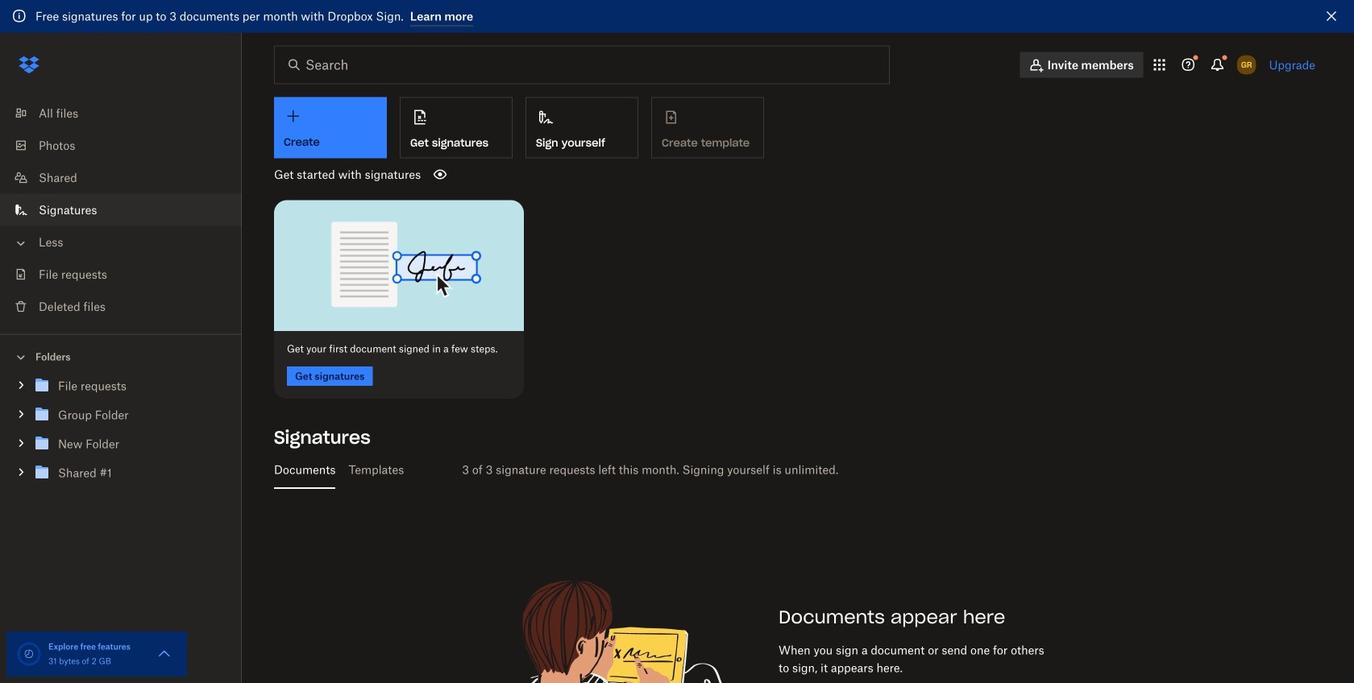 Task type: locate. For each thing, give the bounding box(es) containing it.
Search in folder "Dropbox" text field
[[306, 55, 856, 75]]

list item
[[0, 194, 242, 226]]

group
[[0, 369, 242, 500]]

alert
[[0, 0, 1355, 33]]

list
[[0, 88, 242, 334]]

tab list
[[268, 451, 1323, 490]]



Task type: vqa. For each thing, say whether or not it's contained in the screenshot.
group
yes



Task type: describe. For each thing, give the bounding box(es) containing it.
dropbox image
[[13, 49, 45, 81]]

quota usage image
[[16, 642, 42, 668]]

less image
[[13, 235, 29, 252]]

quota usage progress bar
[[16, 642, 42, 668]]



